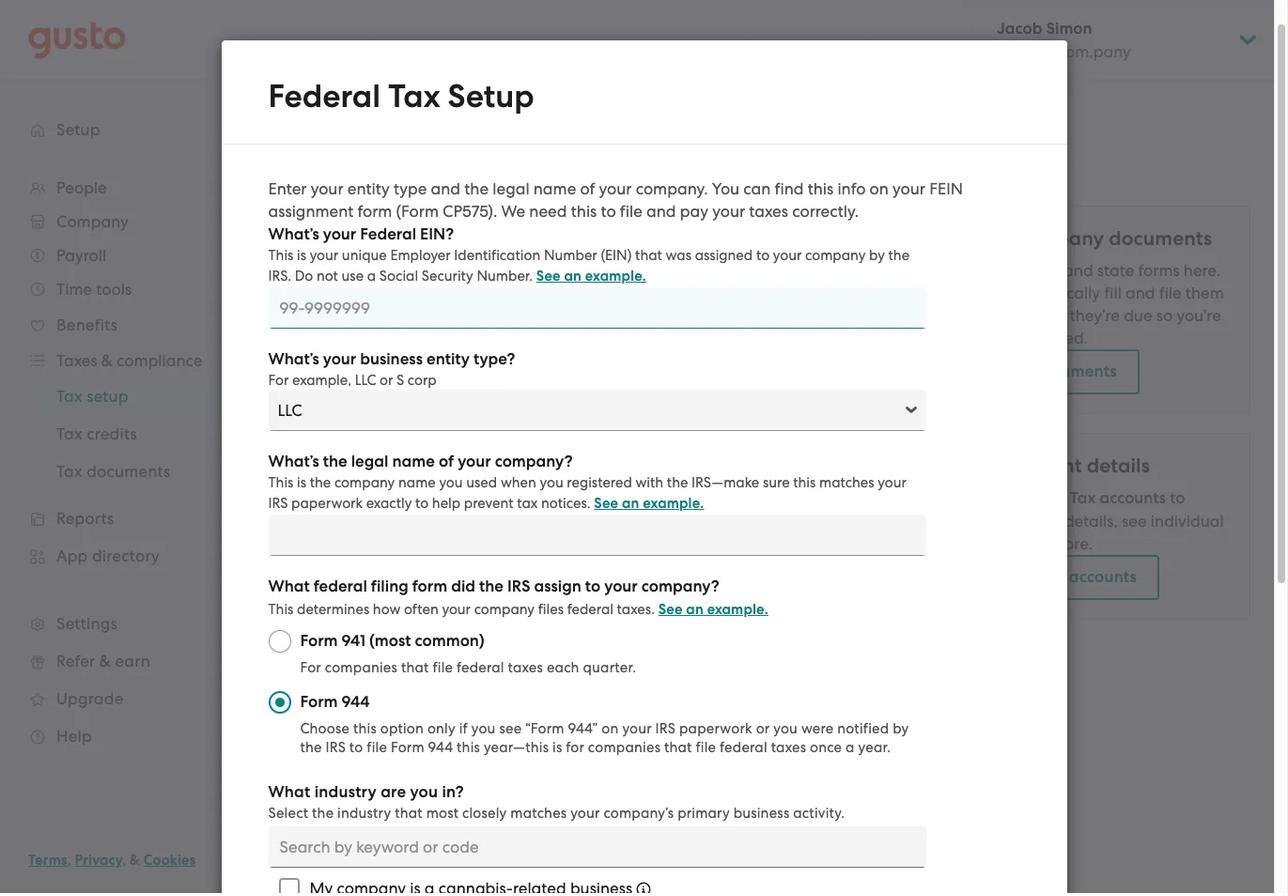Task type: locate. For each thing, give the bounding box(es) containing it.
0 horizontal spatial of
[[439, 452, 454, 472]]

that up primary
[[664, 739, 692, 756]]

0 vertical spatial a
[[367, 268, 376, 285]]

1 what's from the top
[[268, 225, 319, 244]]

company? up tax
[[495, 452, 573, 472]]

federal tax setup
[[268, 77, 534, 116], [292, 206, 492, 235]]

1 horizontal spatial or
[[756, 721, 770, 738]]

example. for what's the legal name of your company?
[[643, 495, 704, 512]]

1 this from the top
[[268, 247, 293, 264]]

1 vertical spatial company?
[[641, 577, 719, 597]]

what inside the what federal filing form did the irs assign to your company? this determines how often your company files federal taxes. see an example.
[[268, 577, 310, 597]]

name up exactly
[[392, 452, 435, 472]]

or inside form 944 choose this option only if you see "form 944" on your irs paperwork or you were notified by the irs to file form 944 this year—this is for companies that file federal taxes once a year.
[[756, 721, 770, 738]]

this right sure
[[793, 474, 816, 491]]

0 horizontal spatial for
[[566, 739, 584, 756]]

1 horizontal spatial entity
[[427, 350, 470, 369]]

0 vertical spatial or
[[380, 372, 393, 389]]

1 vertical spatial accounts
[[1069, 567, 1137, 587]]

view documents
[[992, 362, 1117, 381]]

enter your entity type and the legal name of your company. you can find this info on your fein assignment form (form cp575). we need this to file and pay your taxes correctly.
[[268, 179, 963, 221]]

0 vertical spatial of
[[580, 179, 595, 198]]

paperwork
[[291, 495, 363, 512], [679, 721, 752, 738]]

we left need
[[501, 202, 525, 221]]

that inside form 944 choose this option only if you see "form 944" on your irs paperwork or you were notified by the irs to file form 944 this year—this is for companies that file federal taxes once a year.
[[664, 739, 692, 756]]

2 vertical spatial an
[[686, 601, 704, 618]]

form inside form 941 (most common) for companies that file federal taxes each quarter.
[[300, 631, 338, 651]]

file inside form 941 (most common) for companies that file federal taxes each quarter.
[[433, 660, 453, 676]]

2 vertical spatial this
[[268, 601, 293, 618]]

name
[[533, 179, 576, 198], [392, 452, 435, 472], [398, 474, 436, 491]]

1 vertical spatial taxes
[[508, 660, 543, 676]]

company
[[355, 283, 428, 302]]

an for what's your federal ein?
[[564, 268, 582, 285]]

example. inside the what federal filing form did the irs assign to your company? this determines how often your company files federal taxes. see an example.
[[707, 601, 768, 618]]

choose
[[300, 721, 350, 738]]

matches right sure
[[819, 474, 874, 491]]

on
[[870, 179, 889, 198], [602, 721, 619, 738]]

to left help
[[415, 495, 429, 512]]

deposit
[[338, 320, 395, 339]]

this
[[268, 247, 293, 264], [268, 474, 293, 491], [268, 601, 293, 618]]

companies down 944"
[[588, 739, 661, 756]]

company.
[[636, 179, 708, 198]]

1 vertical spatial form
[[412, 577, 447, 597]]

n/a up number.
[[482, 245, 511, 264]]

0 horizontal spatial form
[[357, 202, 392, 221]]

example.
[[585, 268, 646, 285], [643, 495, 704, 512], [707, 601, 768, 618]]

0 vertical spatial company?
[[495, 452, 573, 472]]

your company documents
[[970, 226, 1212, 251]]

0 vertical spatial entity
[[347, 179, 390, 198]]

documents up forms
[[1109, 226, 1212, 251]]

0 vertical spatial on
[[870, 179, 889, 198]]

1 n/a from the top
[[482, 245, 511, 264]]

for left 'example,'
[[268, 372, 289, 389]]

the inside form 944 choose this option only if you see "form 944" on your irs paperwork or you were notified by the irs to file form 944 this year—this is for companies that file federal taxes once a year.
[[300, 739, 322, 756]]

1 vertical spatial when
[[501, 474, 536, 491]]

,
[[67, 852, 71, 869], [122, 852, 126, 869]]

is inside "this is your unique employer identification number (ein) that was assigned to your company by the irs. do not use a social security number."
[[297, 247, 306, 264]]

taxes inside form 941 (most common) for companies that file federal taxes each quarter.
[[508, 660, 543, 676]]

company inside "this is your unique employer identification number (ein) that was assigned to your company by the irs. do not use a social security number."
[[805, 247, 866, 264]]

by right notified
[[893, 721, 909, 738]]

2 vertical spatial form
[[391, 739, 424, 756]]

determines
[[297, 601, 369, 618]]

company left files
[[474, 601, 535, 618]]

we up always at the right of page
[[970, 284, 994, 303]]

form for form 941 (most common)
[[300, 631, 338, 651]]

and up due
[[1126, 284, 1155, 303]]

2 what's from the top
[[268, 350, 319, 369]]

ein
[[441, 245, 467, 264]]

company
[[1017, 226, 1104, 251], [805, 247, 866, 264], [334, 474, 395, 491], [474, 601, 535, 618]]

2 what from the top
[[268, 783, 310, 802]]

tax up setup
[[388, 77, 440, 116]]

name up need
[[533, 179, 576, 198]]

(form
[[396, 202, 439, 221]]

1 vertical spatial this
[[268, 474, 293, 491]]

1 vertical spatial for
[[300, 660, 321, 676]]

for inside what's your business entity type? for example, llc or s corp
[[268, 372, 289, 389]]

, left &
[[122, 852, 126, 869]]

1 vertical spatial documents
[[1033, 362, 1117, 381]]

1 vertical spatial what
[[268, 783, 310, 802]]

most
[[426, 805, 459, 822]]

and down manage
[[1017, 535, 1047, 553]]

0 vertical spatial this
[[268, 247, 293, 264]]

944 up choose
[[342, 692, 370, 712]]

0 vertical spatial federal tax setup
[[268, 77, 534, 116]]

see down your
[[970, 261, 997, 280]]

1 horizontal spatial for
[[300, 660, 321, 676]]

1 horizontal spatial of
[[580, 179, 595, 198]]

example,
[[292, 372, 351, 389]]

0 vertical spatial paperwork
[[291, 495, 363, 512]]

ein?
[[420, 225, 454, 244]]

you up the notices. on the bottom left of page
[[540, 474, 563, 491]]

type
[[394, 179, 427, 198]]

to up (ein)
[[601, 202, 616, 221]]

0 vertical spatial n/a
[[482, 245, 511, 264]]

or left 's'
[[380, 372, 393, 389]]

2 this from the top
[[268, 474, 293, 491]]

what's up 'example,'
[[268, 350, 319, 369]]

1 vertical spatial federal tax setup
[[292, 206, 492, 235]]

0 vertical spatial setup
[[448, 77, 534, 116]]

2 vertical spatial is
[[552, 739, 562, 756]]

form up choose
[[300, 692, 338, 712]]

taxes down were
[[771, 739, 806, 756]]

0 vertical spatial legal
[[493, 179, 530, 198]]

and
[[431, 179, 460, 198], [646, 202, 676, 221], [1064, 261, 1093, 280], [1126, 284, 1155, 303], [1017, 535, 1047, 553]]

state
[[1097, 261, 1134, 280]]

file
[[620, 202, 642, 221], [1159, 284, 1182, 303], [433, 660, 453, 676], [367, 739, 387, 756], [696, 739, 716, 756]]

what's for what's the legal name of your company?
[[268, 452, 319, 472]]

is inside this is the company name you used when you registered with the irs—make sure this matches your irs paperwork exactly to help prevent tax notices.
[[297, 474, 306, 491]]

security
[[422, 268, 473, 285]]

that left was
[[635, 247, 662, 264]]

tax down more. in the bottom of the page
[[1038, 567, 1065, 587]]

entity down schedule
[[427, 350, 470, 369]]

0 horizontal spatial legal
[[351, 452, 388, 472]]

by left edit
[[869, 247, 885, 264]]

setup
[[352, 136, 434, 175]]

0 horizontal spatial entity
[[347, 179, 390, 198]]

n/a down identification
[[482, 283, 511, 302]]

to inside the what federal filing form did the irs assign to your company? this determines how often your company files federal taxes. see an example.
[[585, 577, 601, 597]]

companies inside form 941 (most common) for companies that file federal taxes each quarter.
[[325, 660, 397, 676]]

for
[[970, 306, 990, 325], [566, 739, 584, 756]]

0 vertical spatial see
[[1122, 512, 1147, 531]]

select
[[268, 805, 308, 822]]

form up what's your federal ein?
[[357, 202, 392, 221]]

file down option
[[367, 739, 387, 756]]

0 horizontal spatial on
[[602, 721, 619, 738]]

federal tax setup document
[[221, 40, 1067, 893]]

industry down 'are'
[[337, 805, 391, 822]]

0 horizontal spatial a
[[367, 268, 376, 285]]

2 vertical spatial name
[[398, 474, 436, 491]]

what
[[268, 577, 310, 597], [268, 783, 310, 802]]

2 vertical spatial example.
[[707, 601, 768, 618]]

privacy
[[75, 852, 122, 869]]

see an example. button for what's the legal name of your company?
[[594, 492, 704, 515]]

what's the legal name of your company?
[[268, 452, 573, 472]]

a right use
[[367, 268, 376, 285]]

see an example. button down number
[[536, 265, 646, 287]]

1 vertical spatial see an example. button
[[594, 492, 704, 515]]

federal down 'common)'
[[457, 660, 504, 676]]

0 vertical spatial form
[[300, 631, 338, 651]]

your inside what's your business entity type? for example, llc or s corp
[[323, 350, 356, 369]]

0 vertical spatial industry
[[314, 783, 377, 802]]

that
[[635, 247, 662, 264], [401, 660, 429, 676], [664, 739, 692, 756], [395, 805, 423, 822]]

3 this from the top
[[268, 601, 293, 618]]

year.
[[858, 739, 891, 756]]

semiweekly
[[482, 320, 569, 339]]

companies down 941 at bottom
[[325, 660, 397, 676]]

taxes.
[[617, 601, 655, 618]]

file down 'common)'
[[433, 660, 453, 676]]

or left were
[[756, 721, 770, 738]]

1 vertical spatial entity
[[427, 350, 470, 369]]

of up number
[[580, 179, 595, 198]]

0 horizontal spatial we
[[501, 202, 525, 221]]

for up always at the right of page
[[970, 306, 990, 325]]

were
[[801, 721, 834, 738]]

see an example. button down with on the bottom of page
[[594, 492, 704, 515]]

what's down the assignment on the top of the page
[[268, 225, 319, 244]]

what's your federal ein?
[[268, 225, 454, 244]]

0 vertical spatial for
[[268, 372, 289, 389]]

you up always at the right of page
[[994, 306, 1021, 325]]

1 horizontal spatial by
[[893, 721, 909, 738]]

see down number
[[536, 268, 561, 285]]

form
[[357, 202, 392, 221], [412, 577, 447, 597]]

see an example. button for what's your federal ein?
[[536, 265, 646, 287]]

2 vertical spatial see an example. button
[[658, 598, 768, 621]]

None checkbox
[[268, 868, 310, 893]]

see an example. button right taxes.
[[658, 598, 768, 621]]

the inside the what federal filing form did the irs assign to your company? this determines how often your company files federal taxes. see an example.
[[479, 577, 504, 597]]

2 vertical spatial taxes
[[771, 739, 806, 756]]

company down "correctly."
[[805, 247, 866, 264]]

tax inside button
[[1038, 567, 1065, 587]]

What industry are you in? field
[[268, 827, 926, 868]]

documents
[[1109, 226, 1212, 251], [1033, 362, 1117, 381]]

that down 'are'
[[395, 805, 423, 822]]

filing
[[371, 577, 408, 597]]

what's inside what's your business entity type? for example, llc or s corp
[[268, 350, 319, 369]]

1 vertical spatial paperwork
[[679, 721, 752, 738]]

0 horizontal spatial matches
[[510, 805, 567, 822]]

1 horizontal spatial form
[[412, 577, 447, 597]]

an down with on the bottom of page
[[622, 495, 639, 512]]

companies
[[325, 660, 397, 676], [588, 739, 661, 756]]

form down option
[[391, 739, 424, 756]]

matches inside this is the company name you used when you registered with the irs—make sure this matches your irs paperwork exactly to help prevent tax notices.
[[819, 474, 874, 491]]

1 horizontal spatial business
[[733, 805, 790, 822]]

federal tax setup up setup
[[268, 77, 534, 116]]

0 vertical spatial taxes
[[749, 202, 788, 221]]

a
[[367, 268, 376, 285], [846, 739, 855, 756]]

none checkbox inside the federal tax setup document
[[268, 868, 310, 893]]

you up most
[[410, 783, 438, 802]]

see an example. down number
[[536, 268, 646, 285]]

company inside the what federal filing form did the irs assign to your company? this determines how often your company files federal taxes. see an example.
[[474, 601, 535, 618]]

see
[[1122, 512, 1147, 531], [499, 721, 522, 738]]

that inside what industry are you in? select the industry that most closely matches your company's primary business activity.
[[395, 805, 423, 822]]

0 vertical spatial matches
[[819, 474, 874, 491]]

to right go
[[1019, 567, 1034, 587]]

accounts down more. in the bottom of the page
[[1069, 567, 1137, 587]]

the
[[464, 179, 489, 198], [888, 247, 910, 264], [323, 452, 347, 472], [310, 474, 331, 491], [667, 474, 688, 491], [1036, 512, 1060, 531], [479, 577, 504, 597], [300, 739, 322, 756], [312, 805, 334, 822]]

matches inside what industry are you in? select the industry that most closely matches your company's primary business activity.
[[510, 805, 567, 822]]

n/a for federal ein
[[482, 245, 511, 264]]

1 horizontal spatial paperwork
[[679, 721, 752, 738]]

0 horizontal spatial paperwork
[[291, 495, 363, 512]]

2 horizontal spatial an
[[686, 601, 704, 618]]

documents down 'covered.'
[[1033, 362, 1117, 381]]

business left activity.
[[733, 805, 790, 822]]

need
[[529, 202, 567, 221]]

this inside this is the company name you used when you registered with the irs—make sure this matches your irs paperwork exactly to help prevent tax notices.
[[268, 474, 293, 491]]

0 vertical spatial what
[[268, 577, 310, 597]]

1 horizontal spatial we
[[970, 284, 994, 303]]

legal inside enter your entity type and the legal name of your company. you can find this info on your fein assignment form (form cp575). we need this to file and pay your taxes correctly.
[[493, 179, 530, 198]]

when down automatically
[[1025, 306, 1066, 325]]

0 horizontal spatial see
[[499, 721, 522, 738]]

1 vertical spatial matches
[[510, 805, 567, 822]]

a down notified
[[846, 739, 855, 756]]

form inside the what federal filing form did the irs assign to your company? this determines how often your company files federal taxes. see an example.
[[412, 577, 447, 597]]

we inside see your irs and state forms here. we automatically fill and file them for you when they're due so you're always covered.
[[970, 284, 994, 303]]

legal up exactly
[[351, 452, 388, 472]]

taxes down can
[[749, 202, 788, 221]]

1 horizontal spatial ,
[[122, 852, 126, 869]]

1 what from the top
[[268, 577, 310, 597]]

company type
[[355, 283, 467, 302]]

file down company.
[[620, 202, 642, 221]]

None radio
[[268, 691, 291, 714]]

when up tax
[[501, 474, 536, 491]]

an down number
[[564, 268, 582, 285]]

0 vertical spatial an
[[564, 268, 582, 285]]

paperwork left exactly
[[291, 495, 363, 512]]

name inside this is the company name you used when you registered with the irs—make sure this matches your irs paperwork exactly to help prevent tax notices.
[[398, 474, 436, 491]]

to inside button
[[1019, 567, 1034, 587]]

legal up need
[[493, 179, 530, 198]]

accounts down details
[[1100, 489, 1166, 508]]

the inside "this is your unique employer identification number (ein) that was assigned to your company by the irs. do not use a social security number."
[[888, 247, 910, 264]]

company? up taxes.
[[641, 577, 719, 597]]

what's
[[268, 225, 319, 244], [268, 350, 319, 369], [268, 452, 319, 472]]

0 vertical spatial name
[[533, 179, 576, 198]]

them
[[1186, 284, 1224, 303]]

of inside enter your entity type and the legal name of your company. you can find this info on your fein assignment form (form cp575). we need this to file and pay your taxes correctly.
[[580, 179, 595, 198]]

when inside this is the company name you used when you registered with the irs—make sure this matches your irs paperwork exactly to help prevent tax notices.
[[501, 474, 536, 491]]

this
[[808, 179, 834, 198], [571, 202, 597, 221], [793, 474, 816, 491], [353, 721, 377, 738], [457, 739, 480, 756]]

what up select
[[268, 783, 310, 802]]

to right assigned
[[756, 247, 770, 264]]

legal
[[493, 179, 530, 198], [351, 452, 388, 472]]

, left privacy link
[[67, 852, 71, 869]]

for down determines
[[300, 660, 321, 676]]

company up exactly
[[334, 474, 395, 491]]

1 vertical spatial n/a
[[482, 283, 511, 302]]

1 vertical spatial an
[[622, 495, 639, 512]]

on inside enter your entity type and the legal name of your company. you can find this info on your fein assignment form (form cp575). we need this to file and pay your taxes correctly.
[[870, 179, 889, 198]]

see inside the what federal filing form did the irs assign to your company? this determines how often your company files federal taxes. see an example.
[[658, 601, 683, 618]]

you inside what industry are you in? select the industry that most closely matches your company's primary business activity.
[[410, 783, 438, 802]]

tax
[[388, 77, 440, 116], [292, 136, 344, 175], [382, 206, 421, 235], [970, 454, 1002, 478], [1070, 489, 1096, 508], [1038, 567, 1065, 587]]

federal tax setup inside document
[[268, 77, 534, 116]]

find
[[775, 179, 804, 198]]

1 vertical spatial by
[[893, 721, 909, 738]]

on right 944"
[[602, 721, 619, 738]]

1 vertical spatial see
[[499, 721, 522, 738]]

form 944 choose this option only if you see "form 944" on your irs paperwork or you were notified by the irs to file form 944 this year—this is for companies that file federal taxes once a year.
[[300, 692, 909, 756]]

1 vertical spatial we
[[970, 284, 994, 303]]

2 vertical spatial what's
[[268, 452, 319, 472]]

2 n/a from the top
[[482, 283, 511, 302]]

0 horizontal spatial for
[[268, 372, 289, 389]]

file inside enter your entity type and the legal name of your company. you can find this info on your fein assignment form (form cp575). we need this to file and pay your taxes correctly.
[[620, 202, 642, 221]]

1 vertical spatial see an example.
[[594, 495, 704, 512]]

file up so
[[1159, 284, 1182, 303]]

you inside see your irs and state forms here. we automatically fill and file them for you when they're due so you're always covered.
[[994, 306, 1021, 325]]

1 vertical spatial example.
[[643, 495, 704, 512]]

each
[[547, 660, 579, 676]]

taxes inside form 944 choose this option only if you see "form 944" on your irs paperwork or you were notified by the irs to file form 944 this year—this is for companies that file federal taxes once a year.
[[771, 739, 806, 756]]

form up often
[[412, 577, 447, 597]]

0 horizontal spatial 944
[[342, 692, 370, 712]]

you
[[994, 306, 1021, 325], [439, 474, 463, 491], [540, 474, 563, 491], [471, 721, 496, 738], [773, 721, 798, 738], [410, 783, 438, 802]]

0 vertical spatial 944
[[342, 692, 370, 712]]

0 horizontal spatial business
[[360, 350, 423, 369]]

0 vertical spatial companies
[[325, 660, 397, 676]]

by
[[869, 247, 885, 264], [893, 721, 909, 738]]

paperwork inside this is the company name you used when you registered with the irs—make sure this matches your irs paperwork exactly to help prevent tax notices.
[[291, 495, 363, 512]]

1 horizontal spatial companies
[[588, 739, 661, 756]]

1 vertical spatial for
[[566, 739, 584, 756]]

by inside "this is your unique employer identification number (ein) that was assigned to your company by the irs. do not use a social security number."
[[869, 247, 885, 264]]

1 horizontal spatial for
[[970, 306, 990, 325]]

when
[[1025, 306, 1066, 325], [501, 474, 536, 491]]

file inside see your irs and state forms here. we automatically fill and file them for you when they're due so you're always covered.
[[1159, 284, 1182, 303]]

assigned
[[695, 247, 753, 264]]

1 horizontal spatial when
[[1025, 306, 1066, 325]]

for inside form 941 (most common) for companies that file federal taxes each quarter.
[[300, 660, 321, 676]]

0 horizontal spatial company?
[[495, 452, 573, 472]]

form down determines
[[300, 631, 338, 651]]

see an example. for what's the legal name of your company?
[[594, 495, 704, 512]]

0 vertical spatial example.
[[585, 268, 646, 285]]

to up individual
[[1170, 489, 1185, 507]]

1 vertical spatial on
[[602, 721, 619, 738]]

0 vertical spatial see an example.
[[536, 268, 646, 285]]

an inside the what federal filing form did the irs assign to your company? this determines how often your company files federal taxes. see an example.
[[686, 601, 704, 618]]

1 vertical spatial form
[[300, 692, 338, 712]]

for down 944"
[[566, 739, 584, 756]]

1 horizontal spatial on
[[870, 179, 889, 198]]

this inside "this is your unique employer identification number (ein) that was assigned to your company by the irs. do not use a social security number."
[[268, 247, 293, 264]]

the inside what industry are you in? select the industry that most closely matches your company's primary business activity.
[[312, 805, 334, 822]]

what inside what industry are you in? select the industry that most closely matches your company's primary business activity.
[[268, 783, 310, 802]]

industry left 'are'
[[314, 783, 377, 802]]

3 what's from the top
[[268, 452, 319, 472]]

944 down the only in the left bottom of the page
[[428, 739, 453, 756]]

account menu element
[[972, 0, 1260, 80]]

activity.
[[793, 805, 845, 822]]

1 horizontal spatial an
[[622, 495, 639, 512]]

n/a for company type
[[482, 283, 511, 302]]

business inside what's your business entity type? for example, llc or s corp
[[360, 350, 423, 369]]

a inside "this is your unique employer identification number (ein) that was assigned to your company by the irs. do not use a social security number."
[[367, 268, 376, 285]]

setup
[[448, 77, 534, 116], [427, 206, 492, 235]]

0 vertical spatial by
[[869, 247, 885, 264]]

name down 'what's the legal name of your company?'
[[398, 474, 436, 491]]

you're
[[1177, 306, 1221, 325]]

None radio
[[268, 630, 291, 653]]

0 horizontal spatial when
[[501, 474, 536, 491]]

1 vertical spatial companies
[[588, 739, 661, 756]]

0 vertical spatial form
[[357, 202, 392, 221]]

1 horizontal spatial 944
[[428, 739, 453, 756]]

cookies button
[[144, 849, 196, 872]]

see an example.
[[536, 268, 646, 285], [594, 495, 704, 512]]

0 vertical spatial is
[[297, 247, 306, 264]]



Task type: describe. For each thing, give the bounding box(es) containing it.
quarter.
[[583, 660, 636, 676]]

none radio inside the federal tax setup document
[[268, 691, 291, 714]]

manage
[[970, 512, 1032, 531]]

1 , from the left
[[67, 852, 71, 869]]

employer
[[390, 247, 451, 264]]

an for what's the legal name of your company?
[[622, 495, 639, 512]]

0 vertical spatial documents
[[1109, 226, 1212, 251]]

we inside enter your entity type and the legal name of your company. you can find this info on your fein assignment form (form cp575). we need this to file and pay your taxes correctly.
[[501, 202, 525, 221]]

view
[[992, 362, 1029, 381]]

covered.
[[1025, 329, 1088, 348]]

see inside form 944 choose this option only if you see "form 944" on your irs paperwork or you were notified by the irs to file form 944 this year—this is for companies that file federal taxes once a year.
[[499, 721, 522, 738]]

is for your
[[297, 247, 306, 264]]

notified
[[837, 721, 889, 738]]

this for what's the legal name of your company?
[[268, 474, 293, 491]]

s
[[397, 372, 404, 389]]

this up "correctly."
[[808, 179, 834, 198]]

what for what industry are you in?
[[268, 783, 310, 802]]

this inside this is the company name you used when you registered with the irs—make sure this matches your irs paperwork exactly to help prevent tax notices.
[[793, 474, 816, 491]]

tax inside document
[[388, 77, 440, 116]]

schedule
[[399, 320, 467, 339]]

is inside form 944 choose this option only if you see "form 944" on your irs paperwork or you were notified by the irs to file form 944 this year—this is for companies that file federal taxes once a year.
[[552, 739, 562, 756]]

tax down type
[[382, 206, 421, 235]]

closely
[[462, 805, 507, 822]]

primary
[[678, 805, 730, 822]]

info
[[837, 179, 866, 198]]

irs inside the what federal filing form did the irs assign to your company? this determines how often your company files federal taxes. see an example.
[[507, 577, 530, 597]]

see an example. for what's your federal ein?
[[536, 268, 646, 285]]

example. for what's your federal ein?
[[585, 268, 646, 285]]

this left option
[[353, 721, 377, 738]]

none radio inside the federal tax setup document
[[268, 630, 291, 653]]

forms
[[1138, 261, 1180, 280]]

the inside enter your entity type and the legal name of your company. you can find this info on your fein assignment form (form cp575). we need this to file and pay your taxes correctly.
[[464, 179, 489, 198]]

irs inside this is the company name you used when you registered with the irs—make sure this matches your irs paperwork exactly to help prevent tax notices.
[[268, 495, 288, 512]]

unique
[[342, 247, 387, 264]]

terms
[[28, 852, 67, 869]]

in?
[[442, 783, 464, 802]]

see down registered
[[594, 495, 618, 512]]

and up "cp575)."
[[431, 179, 460, 198]]

paperwork inside form 944 choose this option only if you see "form 944" on your irs paperwork or you were notified by the irs to file form 944 this year—this is for companies that file federal taxes once a year.
[[679, 721, 752, 738]]

to inside form 944 choose this option only if you see "form 944" on your irs paperwork or you were notified by the irs to file form 944 this year—this is for companies that file federal taxes once a year.
[[349, 739, 363, 756]]

this down if
[[457, 739, 480, 756]]

to inside "this is your unique employer identification number (ein) that was assigned to your company by the irs. do not use a social security number."
[[756, 247, 770, 264]]

your
[[970, 226, 1012, 251]]

tax account details
[[970, 454, 1150, 478]]

entity inside enter your entity type and the legal name of your company. you can find this info on your fein assignment form (form cp575). we need this to file and pay your taxes correctly.
[[347, 179, 390, 198]]

and inside to manage the details, see individual taxes, and more.
[[1017, 535, 1047, 553]]

automatically
[[998, 284, 1100, 303]]

see your irs and state forms here. we automatically fill and file them for you when they're due so you're always covered.
[[970, 261, 1224, 348]]

1 vertical spatial of
[[439, 452, 454, 472]]

federal right files
[[567, 601, 613, 618]]

federal inside form 941 (most common) for companies that file federal taxes each quarter.
[[457, 660, 504, 676]]

941
[[342, 631, 366, 651]]

go
[[992, 567, 1015, 587]]

common)
[[415, 631, 484, 651]]

used
[[466, 474, 497, 491]]

help
[[432, 495, 461, 512]]

what industry are you in? select the industry that most closely matches your company's primary business activity.
[[268, 783, 845, 822]]

if
[[459, 721, 468, 738]]

was
[[666, 247, 691, 264]]

tax up enter
[[292, 136, 344, 175]]

year—this
[[484, 739, 549, 756]]

federal inside form 944 choose this option only if you see "form 944" on your irs paperwork or you were notified by the irs to file form 944 this year—this is for companies that file federal taxes once a year.
[[720, 739, 767, 756]]

option
[[380, 721, 424, 738]]

go to tax accounts
[[992, 567, 1137, 587]]

(most
[[369, 631, 411, 651]]

your inside see your irs and state forms here. we automatically fill and file them for you when they're due so you're always covered.
[[1001, 261, 1033, 280]]

irs—make
[[692, 474, 759, 491]]

to inside enter your entity type and the legal name of your company. you can find this info on your fein assignment form (form cp575). we need this to file and pay your taxes correctly.
[[601, 202, 616, 221]]

cookies
[[144, 852, 196, 869]]

federal up determines
[[314, 577, 367, 597]]

how
[[373, 601, 401, 618]]

you left were
[[773, 721, 798, 738]]

1 vertical spatial setup
[[427, 206, 492, 235]]

that inside form 941 (most common) for companies that file federal taxes each quarter.
[[401, 660, 429, 676]]

setup inside document
[[448, 77, 534, 116]]

what for what federal filing form did the irs assign to your company?
[[268, 577, 310, 597]]

you up help
[[439, 474, 463, 491]]

so
[[1156, 306, 1173, 325]]

federal ein
[[382, 245, 467, 264]]

account
[[1007, 454, 1082, 478]]

what's your business entity type? for example, llc or s corp
[[268, 350, 515, 389]]

see inside to manage the details, see individual taxes, and more.
[[1122, 512, 1147, 531]]

tax setup
[[292, 136, 434, 175]]

view documents link
[[970, 350, 1140, 395]]

privacy link
[[75, 852, 122, 869]]

form inside enter your entity type and the legal name of your company. you can find this info on your fein assignment form (form cp575). we need this to file and pay your taxes correctly.
[[357, 202, 392, 221]]

1 vertical spatial name
[[392, 452, 435, 472]]

identification
[[454, 247, 540, 264]]

type?
[[474, 350, 515, 369]]

more.
[[1050, 535, 1093, 553]]

pay
[[680, 202, 708, 221]]

company inside this is the company name you used when you registered with the irs—make sure this matches your irs paperwork exactly to help prevent tax notices.
[[334, 474, 395, 491]]

notices.
[[541, 495, 591, 512]]

is for the
[[297, 474, 306, 491]]

1 vertical spatial legal
[[351, 452, 388, 472]]

once
[[810, 739, 842, 756]]

this right need
[[571, 202, 597, 221]]

you right if
[[471, 721, 496, 738]]

to inside this is the company name you used when you registered with the irs—make sure this matches your irs paperwork exactly to help prevent tax notices.
[[415, 495, 429, 512]]

llc
[[355, 372, 376, 389]]

edit
[[893, 245, 922, 265]]

this for what's your federal ein?
[[268, 247, 293, 264]]

form 941 (most common) for companies that file federal taxes each quarter.
[[300, 631, 636, 676]]

use
[[342, 268, 364, 285]]

to manage the details, see individual taxes, and more.
[[970, 489, 1224, 553]]

tax up details,
[[1070, 489, 1096, 508]]

they're
[[1070, 306, 1120, 325]]

you
[[712, 179, 740, 198]]

what's for what's your business entity type? for example, llc or s corp
[[268, 350, 319, 369]]

What's your Federal EIN? text field
[[268, 287, 926, 329]]

1 vertical spatial 944
[[428, 739, 453, 756]]

home image
[[28, 21, 126, 59]]

What's the legal name of your company? text field
[[268, 515, 926, 556]]

or inside what's your business entity type? for example, llc or s corp
[[380, 372, 393, 389]]

1 vertical spatial industry
[[337, 805, 391, 822]]

assignment
[[268, 202, 353, 221]]

company's
[[604, 805, 674, 822]]

for inside see your irs and state forms here. we automatically fill and file them for you when they're due so you're always covered.
[[970, 306, 990, 325]]

files
[[538, 601, 564, 618]]

and down company.
[[646, 202, 676, 221]]

this inside the what federal filing form did the irs assign to your company? this determines how often your company files federal taxes. see an example.
[[268, 601, 293, 618]]

registered
[[567, 474, 632, 491]]

&
[[130, 852, 140, 869]]

a inside form 944 choose this option only if you see "form 944" on your irs paperwork or you were notified by the irs to file form 944 this year—this is for companies that file federal taxes once a year.
[[846, 739, 855, 756]]

tax accounts
[[1070, 489, 1166, 508]]

taxes inside enter your entity type and the legal name of your company. you can find this info on your fein assignment form (form cp575). we need this to file and pay your taxes correctly.
[[749, 202, 788, 221]]

for inside form 944 choose this option only if you see "form 944" on your irs paperwork or you were notified by the irs to file form 944 this year—this is for companies that file federal taxes once a year.
[[566, 739, 584, 756]]

tax up manage
[[970, 454, 1002, 478]]

your inside this is the company name you used when you registered with the irs—make sure this matches your irs paperwork exactly to help prevent tax notices.
[[878, 474, 906, 491]]

enter
[[268, 179, 307, 198]]

company? inside the what federal filing form did the irs assign to your company? this determines how often your company files federal taxes. see an example.
[[641, 577, 719, 597]]

irs inside see your irs and state forms here. we automatically fill and file them for you when they're due so you're always covered.
[[1037, 261, 1060, 280]]

form for form 944
[[300, 692, 338, 712]]

file up primary
[[696, 739, 716, 756]]

companies inside form 944 choose this option only if you see "form 944" on your irs paperwork or you were notified by the irs to file form 944 this year—this is for companies that file federal taxes once a year.
[[588, 739, 661, 756]]

irs.
[[268, 268, 291, 285]]

"form
[[525, 721, 564, 738]]

company up automatically
[[1017, 226, 1104, 251]]

edit button
[[872, 244, 922, 267]]

your inside what industry are you in? select the industry that most closely matches your company's primary business activity.
[[570, 805, 600, 822]]

cp575).
[[443, 202, 497, 221]]

details
[[1087, 454, 1150, 478]]

when inside see your irs and state forms here. we automatically fill and file them for you when they're due so you're always covered.
[[1025, 306, 1066, 325]]

social
[[379, 268, 418, 285]]

see inside see your irs and state forms here. we automatically fill and file them for you when they're due so you're always covered.
[[970, 261, 997, 280]]

the inside to manage the details, see individual taxes, and more.
[[1036, 512, 1060, 531]]

this is the company name you used when you registered with the irs—make sure this matches your irs paperwork exactly to help prevent tax notices.
[[268, 474, 906, 512]]

always
[[970, 329, 1021, 348]]

by inside form 944 choose this option only if you see "form 944" on your irs paperwork or you were notified by the irs to file form 944 this year—this is for companies that file federal taxes once a year.
[[893, 721, 909, 738]]

0 vertical spatial accounts
[[1100, 489, 1166, 508]]

2 , from the left
[[122, 852, 126, 869]]

your inside form 944 choose this option only if you see "form 944" on your irs paperwork or you were notified by the irs to file form 944 this year—this is for companies that file federal taxes once a year.
[[622, 721, 652, 738]]

944"
[[568, 721, 598, 738]]

to inside to manage the details, see individual taxes, and more.
[[1170, 489, 1185, 507]]

name inside enter your entity type and the legal name of your company. you can find this info on your fein assignment form (form cp575). we need this to file and pay your taxes correctly.
[[533, 179, 576, 198]]

only
[[427, 721, 456, 738]]

this is your unique employer identification number (ein) that was assigned to your company by the irs. do not use a social security number.
[[268, 247, 910, 285]]

here.
[[1184, 261, 1221, 280]]

what's for what's your federal ein?
[[268, 225, 319, 244]]

details,
[[1064, 512, 1118, 531]]

correctly.
[[792, 202, 859, 221]]

that inside "this is your unique employer identification number (ein) that was assigned to your company by the irs. do not use a social security number."
[[635, 247, 662, 264]]

entity inside what's your business entity type? for example, llc or s corp
[[427, 350, 470, 369]]

accounts inside button
[[1069, 567, 1137, 587]]

business inside what industry are you in? select the industry that most closely matches your company's primary business activity.
[[733, 805, 790, 822]]

can
[[743, 179, 771, 198]]

prevent
[[464, 495, 514, 512]]

and down your company documents
[[1064, 261, 1093, 280]]

number.
[[477, 268, 533, 285]]

do
[[295, 268, 313, 285]]

on inside form 944 choose this option only if you see "form 944" on your irs paperwork or you were notified by the irs to file form 944 this year—this is for companies that file federal taxes once a year.
[[602, 721, 619, 738]]

(ein)
[[601, 247, 632, 264]]



Task type: vqa. For each thing, say whether or not it's contained in the screenshot.
"Federal Ein" on the top of page
yes



